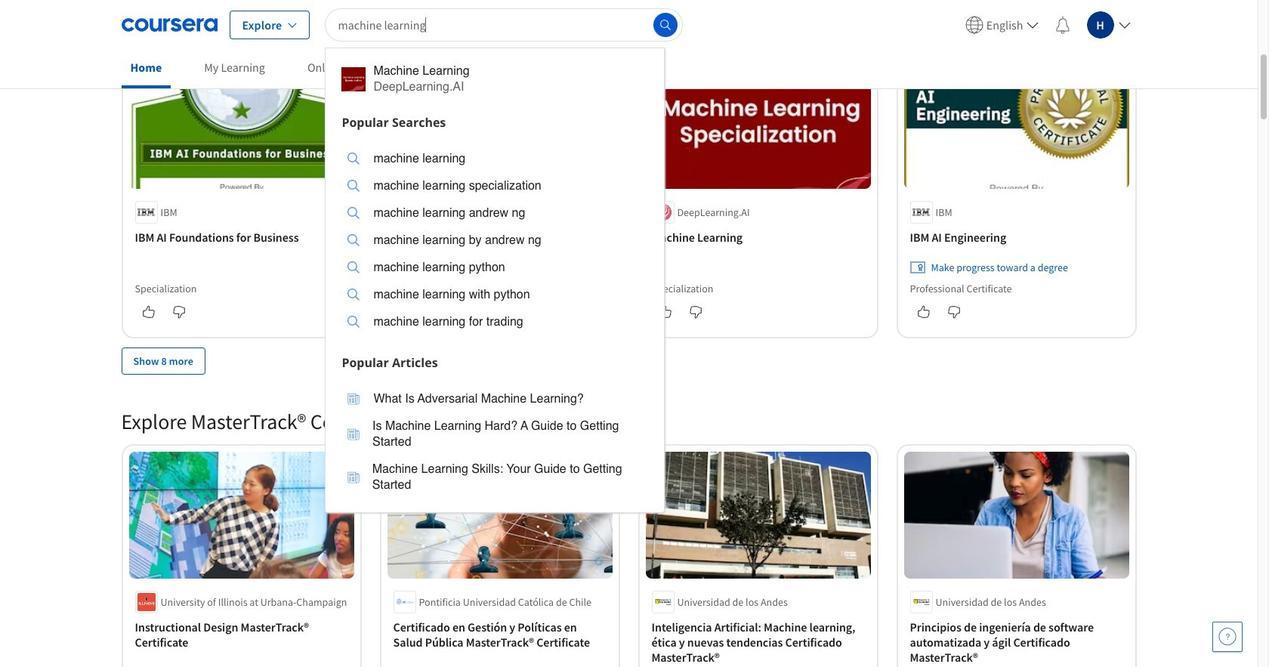 Task type: describe. For each thing, give the bounding box(es) containing it.
explore mastertrack® certificates collection element
[[112, 384, 1146, 667]]

2 list box from the top
[[326, 376, 664, 512]]



Task type: vqa. For each thing, say whether or not it's contained in the screenshot.
the left may
no



Task type: locate. For each thing, give the bounding box(es) containing it.
None search field
[[325, 8, 683, 513]]

What do you want to learn? text field
[[325, 8, 683, 41]]

autocomplete results list box
[[325, 47, 665, 513]]

coursera image
[[121, 12, 217, 37]]

list box
[[326, 136, 664, 349], [326, 376, 664, 512]]

most popular certificates collection element
[[112, 0, 1146, 399]]

help center image
[[1219, 628, 1237, 646]]

suggestion image image
[[342, 67, 366, 91], [348, 153, 360, 165], [348, 180, 360, 192], [348, 207, 360, 219], [348, 234, 360, 246], [348, 261, 360, 273], [348, 289, 360, 301], [348, 316, 360, 328], [348, 393, 360, 405], [347, 428, 359, 440], [347, 471, 359, 483]]

0 vertical spatial list box
[[326, 136, 664, 349]]

1 vertical spatial list box
[[326, 376, 664, 512]]

earn your degree collection element
[[121, 0, 1137, 10]]

1 list box from the top
[[326, 136, 664, 349]]



